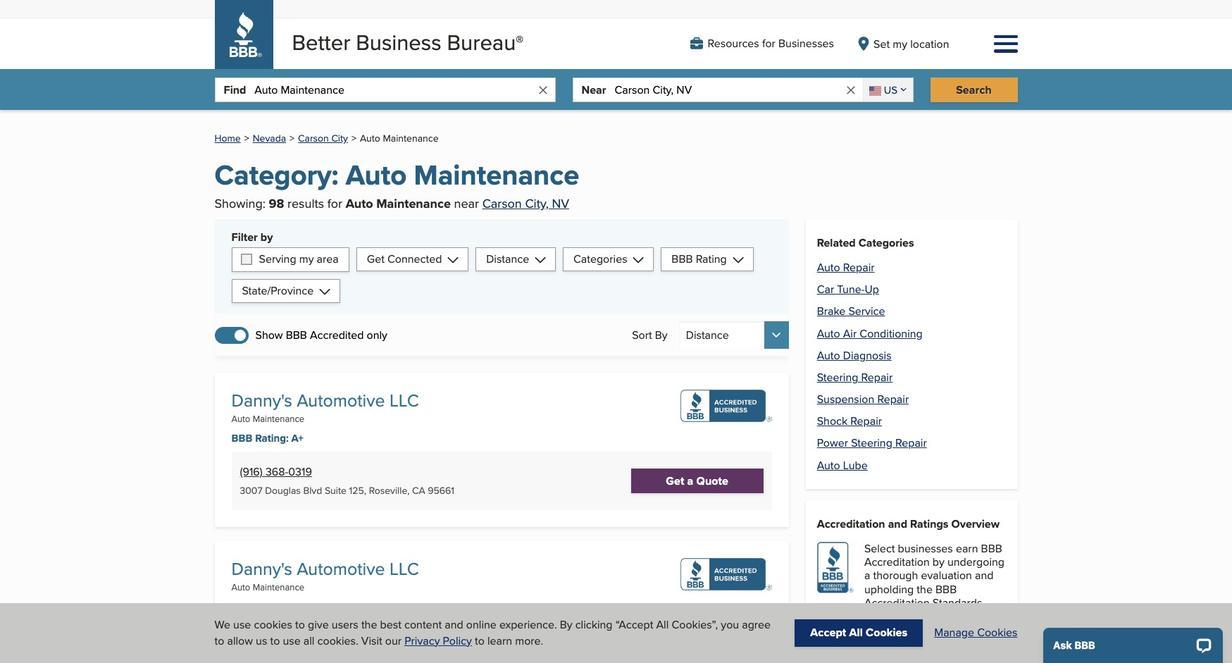Task type: locate. For each thing, give the bounding box(es) containing it.
auto repair link
[[817, 259, 875, 276]]

agree
[[742, 617, 771, 633]]

0 horizontal spatial categories
[[574, 251, 628, 267]]

undergoing
[[948, 554, 1005, 570]]

show bbb accredited only button
[[215, 326, 388, 345]]

rating: up (916) 368-0319 link
[[255, 431, 289, 446]]

0 vertical spatial accredited business image
[[681, 390, 772, 422]]

lube
[[844, 457, 868, 473]]

by inside "we use cookies to give users the best content and online experience. by clicking "accept all cookies", you agree to allow us to use all cookies. visit our"
[[560, 617, 573, 633]]

1 vertical spatial by
[[560, 617, 573, 633]]

get left quote
[[666, 473, 685, 489]]

thorough
[[874, 568, 919, 584]]

distance right sort by on the right
[[686, 327, 729, 343]]

0 vertical spatial a
[[688, 473, 694, 489]]

danny's automotive llc auto maintenance bbb rating: a+
[[232, 388, 419, 446], [232, 556, 419, 615]]

cookies up not
[[978, 625, 1018, 641]]

1 horizontal spatial by
[[933, 554, 945, 570]]

0 vertical spatial my
[[893, 36, 908, 52]]

my left area
[[299, 251, 314, 267]]

the inside bbb assigns ratings from a+ (highest) to f (lowest). in some cases, bbb will not rate the business (indica
[[887, 660, 903, 663]]

and up select
[[889, 516, 908, 532]]

0 vertical spatial distance
[[486, 251, 530, 267]]

get a quote link
[[631, 469, 764, 494]]

brake service link
[[817, 303, 886, 320]]

0 horizontal spatial all
[[657, 617, 669, 633]]

the right rate
[[887, 660, 903, 663]]

(916) up 3007
[[240, 464, 263, 480]]

danny's automotive llc link for second "accredited business" image
[[232, 556, 419, 582]]

1 horizontal spatial carson
[[483, 195, 522, 212]]

0 vertical spatial danny's automotive llc link
[[232, 388, 419, 413]]

resources for businesses
[[708, 35, 835, 52]]

and left online in the bottom of the page
[[445, 617, 464, 633]]

0 horizontal spatial get
[[367, 251, 385, 267]]

1 vertical spatial danny's automotive llc link
[[232, 556, 419, 582]]

1 horizontal spatial get
[[666, 473, 685, 489]]

serving my area
[[259, 251, 339, 267]]

1 horizontal spatial by
[[655, 327, 668, 343]]

0 horizontal spatial my
[[299, 251, 314, 267]]

carson inside category: auto maintenance showing: 98 results for auto maintenance near carson city, nv
[[483, 195, 522, 212]]

rating: for second "accredited business" image
[[255, 600, 289, 615]]

1 vertical spatial a
[[865, 568, 871, 584]]

2 cookies from the left
[[978, 625, 1018, 641]]

by right sort
[[655, 327, 668, 343]]

get a quote
[[666, 473, 729, 489]]

by left clicking
[[560, 617, 573, 633]]

bbb up ratings
[[936, 581, 957, 597]]

for right resources on the right top of page
[[763, 35, 776, 52]]

1 vertical spatial the
[[362, 617, 377, 633]]

danny's automotive llc link up give on the bottom
[[232, 556, 419, 582]]

manage cookies
[[935, 625, 1018, 641]]

search button
[[931, 78, 1018, 102]]

2 vertical spatial a+
[[991, 620, 1003, 636]]

(916) for (916) 368-0319 3007 douglas blvd suite 125 , roseville, ca 95661
[[240, 464, 263, 480]]

distance inside sort by button
[[686, 327, 729, 343]]

distance
[[486, 251, 530, 267], [686, 327, 729, 343]]

visit
[[362, 633, 383, 649]]

2 danny's automotive llc auto maintenance bbb rating: a+ from the top
[[232, 556, 419, 615]]

find
[[224, 82, 246, 98]]

accreditation up select
[[817, 516, 886, 532]]

0 vertical spatial for
[[763, 35, 776, 52]]

steering up suspension
[[817, 369, 859, 386]]

use right we
[[233, 617, 251, 633]]

1 horizontal spatial my
[[893, 36, 908, 52]]

1 vertical spatial and
[[976, 568, 994, 584]]

(916) left 790-
[[240, 632, 263, 649]]

2 vertical spatial accreditation
[[865, 595, 930, 611]]

0 horizontal spatial for
[[328, 195, 343, 212]]

filter by element
[[215, 219, 789, 314]]

1 vertical spatial automotive
[[297, 556, 385, 582]]

get for get a quote
[[666, 473, 685, 489]]

carson left city,
[[483, 195, 522, 212]]

bbb inside button
[[286, 327, 307, 343]]

®
[[516, 29, 524, 52]]

2 danny's from the top
[[232, 556, 292, 582]]

up
[[865, 281, 880, 298]]

2 vertical spatial and
[[445, 617, 464, 633]]

danny's automotive llc auto maintenance bbb rating: a+ up 0319
[[232, 388, 419, 446]]

ca
[[412, 484, 426, 498]]

1 vertical spatial my
[[299, 251, 314, 267]]

a left thorough
[[865, 568, 871, 584]]

shock
[[817, 413, 848, 429]]

a+ up 0319
[[292, 431, 304, 446]]

distance inside filter by element
[[486, 251, 530, 267]]

clear search image for near
[[845, 84, 858, 96]]

1 horizontal spatial for
[[763, 35, 776, 52]]

select businesses earn bbb accreditation by undergoing a thorough evaluation and upholding the bbb accreditation standards.
[[865, 541, 1005, 611]]

bbb assigns ratings from a+ (highest) to f (lowest). in some cases, bbb will not rate the business (indica
[[865, 620, 1005, 663]]

1 vertical spatial accredited business image
[[681, 559, 772, 591]]

1 clear search image from the left
[[537, 84, 549, 96]]

policy
[[443, 633, 472, 649]]

privacy policy link
[[405, 633, 472, 649]]

(916) 790-8800 link
[[240, 632, 315, 649]]

my for area
[[299, 251, 314, 267]]

suspension repair link
[[817, 391, 909, 407]]

2 horizontal spatial the
[[917, 581, 933, 597]]

get left connected
[[367, 251, 385, 267]]

1 horizontal spatial cookies
[[978, 625, 1018, 641]]

llc for second "accredited business" image
[[390, 556, 419, 582]]

us
[[885, 83, 898, 97]]

distance down carson city, nv link
[[486, 251, 530, 267]]

Sort By button
[[679, 321, 789, 349]]

steering up lube
[[852, 435, 893, 451]]

accredited business image
[[681, 390, 772, 422], [681, 559, 772, 591]]

bbb left "rating"
[[672, 251, 693, 267]]

businesses
[[779, 35, 835, 52]]

a+ inside bbb assigns ratings from a+ (highest) to f (lowest). in some cases, bbb will not rate the business (indica
[[991, 620, 1003, 636]]

0 vertical spatial danny's automotive llc auto maintenance bbb rating: a+
[[232, 388, 419, 446]]

1 vertical spatial carson
[[483, 195, 522, 212]]

368-
[[266, 464, 289, 480]]

a+ up cookies
[[292, 600, 304, 615]]

95661
[[428, 484, 455, 498]]

0 vertical spatial danny's
[[232, 388, 292, 413]]

manage
[[935, 625, 975, 641]]

0 horizontal spatial distance
[[486, 251, 530, 267]]

my inside filter by element
[[299, 251, 314, 267]]

for right results
[[328, 195, 343, 212]]

(highest)
[[865, 633, 907, 649]]

0 vertical spatial llc
[[390, 388, 419, 413]]

a left quote
[[688, 473, 694, 489]]

2 danny's automotive llc link from the top
[[232, 556, 419, 582]]

use left all
[[283, 633, 301, 649]]

experience.
[[500, 617, 557, 633]]

by
[[655, 327, 668, 343], [560, 617, 573, 633]]

only
[[367, 327, 388, 343]]

show
[[256, 327, 283, 343]]

1 vertical spatial for
[[328, 195, 343, 212]]

1 llc from the top
[[390, 388, 419, 413]]

not
[[972, 647, 988, 663]]

bbb inside filter by element
[[672, 251, 693, 267]]

resources for businesses link
[[691, 35, 835, 52]]

better
[[292, 27, 351, 58]]

0 vertical spatial carson
[[298, 131, 329, 145]]

the
[[917, 581, 933, 597], [362, 617, 377, 633], [887, 660, 903, 663]]

danny's automotive llc link
[[232, 388, 419, 413], [232, 556, 419, 582]]

get connected
[[367, 251, 442, 267]]

bbb right earn
[[982, 541, 1003, 557]]

1 vertical spatial distance
[[686, 327, 729, 343]]

98
[[269, 195, 284, 213]]

select
[[865, 541, 896, 557]]

2 horizontal spatial and
[[976, 568, 994, 584]]

accreditation up upholding
[[865, 554, 930, 570]]

,
[[364, 484, 367, 498]]

1 horizontal spatial the
[[887, 660, 903, 663]]

danny's automotive llc link down show bbb accredited only
[[232, 388, 419, 413]]

business
[[906, 660, 949, 663]]

1 vertical spatial (916)
[[240, 632, 263, 649]]

2 clear search image from the left
[[845, 84, 858, 96]]

carson left city
[[298, 131, 329, 145]]

by left earn
[[933, 554, 945, 570]]

0 horizontal spatial clear search image
[[537, 84, 549, 96]]

by right filter
[[261, 229, 273, 245]]

0 vertical spatial the
[[917, 581, 933, 597]]

all right the "accept
[[657, 617, 669, 633]]

0 vertical spatial get
[[367, 251, 385, 267]]

125
[[349, 484, 364, 498]]

danny's for 2nd "accredited business" image from the bottom's danny's automotive llc link
[[232, 388, 292, 413]]

bbb right show on the left
[[286, 327, 307, 343]]

0 horizontal spatial and
[[445, 617, 464, 633]]

to left allow
[[215, 633, 224, 649]]

(916) inside (916) 368-0319 3007 douglas blvd suite 125 , roseville, ca 95661
[[240, 464, 263, 480]]

get for get connected
[[367, 251, 385, 267]]

1 vertical spatial rating:
[[255, 600, 289, 615]]

1 danny's automotive llc link from the top
[[232, 388, 419, 413]]

1 vertical spatial by
[[933, 554, 945, 570]]

Find search field
[[255, 78, 537, 102]]

automotive for danny's automotive llc link for second "accredited business" image
[[297, 556, 385, 582]]

1 cookies from the left
[[866, 625, 908, 641]]

1 vertical spatial get
[[666, 473, 685, 489]]

0 horizontal spatial by
[[560, 617, 573, 633]]

rating: for 2nd "accredited business" image from the bottom
[[255, 431, 289, 446]]

1 vertical spatial llc
[[390, 556, 419, 582]]

1 vertical spatial danny's automotive llc auto maintenance bbb rating: a+
[[232, 556, 419, 615]]

US field
[[863, 78, 913, 102]]

get inside filter by element
[[367, 251, 385, 267]]

automotive up users
[[297, 556, 385, 582]]

2 automotive from the top
[[297, 556, 385, 582]]

2 (916) from the top
[[240, 632, 263, 649]]

to left f
[[910, 633, 919, 649]]

related categories
[[817, 235, 915, 251]]

1 horizontal spatial clear search image
[[845, 84, 858, 96]]

area
[[317, 251, 339, 267]]

1 danny's automotive llc auto maintenance bbb rating: a+ from the top
[[232, 388, 419, 446]]

1 (916) from the top
[[240, 464, 263, 480]]

0 vertical spatial by
[[261, 229, 273, 245]]

danny's up cookies
[[232, 556, 292, 582]]

all right accept in the right bottom of the page
[[850, 625, 863, 641]]

1 horizontal spatial distance
[[686, 327, 729, 343]]

1 vertical spatial danny's
[[232, 556, 292, 582]]

carson
[[298, 131, 329, 145], [483, 195, 522, 212]]

bbb
[[672, 251, 693, 267], [286, 327, 307, 343], [232, 431, 253, 446], [982, 541, 1003, 557], [936, 581, 957, 597], [232, 600, 253, 615], [865, 620, 886, 636], [929, 647, 950, 663]]

filter by
[[232, 229, 273, 245]]

2 vertical spatial the
[[887, 660, 903, 663]]

show bbb accredited only
[[256, 327, 388, 343]]

accreditation up assigns on the right
[[865, 595, 930, 611]]

all inside button
[[850, 625, 863, 641]]

users
[[332, 617, 359, 633]]

1 vertical spatial accreditation
[[865, 554, 930, 570]]

1 horizontal spatial a
[[865, 568, 871, 584]]

to left learn in the bottom left of the page
[[475, 633, 485, 649]]

auto down power
[[817, 457, 841, 473]]

0 horizontal spatial the
[[362, 617, 377, 633]]

auto right city
[[360, 131, 381, 145]]

clear search image left near
[[537, 84, 549, 96]]

auto up allow
[[232, 581, 250, 594]]

categories
[[859, 235, 915, 251], [574, 251, 628, 267]]

and down earn
[[976, 568, 994, 584]]

0 vertical spatial (916)
[[240, 464, 263, 480]]

automotive down accredited at the left of page
[[297, 388, 385, 413]]

danny's automotive llc auto maintenance bbb rating: a+ up give on the bottom
[[232, 556, 419, 615]]

by inside select businesses earn bbb accreditation by undergoing a thorough evaluation and upholding the bbb accreditation standards.
[[933, 554, 945, 570]]

0 vertical spatial steering
[[817, 369, 859, 386]]

get
[[367, 251, 385, 267], [666, 473, 685, 489]]

1 horizontal spatial and
[[889, 516, 908, 532]]

0 vertical spatial a+
[[292, 431, 304, 446]]

2 llc from the top
[[390, 556, 419, 582]]

related
[[817, 235, 856, 251]]

nv
[[552, 195, 570, 212]]

1 vertical spatial a+
[[292, 600, 304, 615]]

rating: up cookies
[[255, 600, 289, 615]]

0 vertical spatial automotive
[[297, 388, 385, 413]]

the right upholding
[[917, 581, 933, 597]]

search
[[957, 82, 992, 98]]

2 rating: from the top
[[255, 600, 289, 615]]

clear search image
[[537, 84, 549, 96], [845, 84, 858, 96]]

1 rating: from the top
[[255, 431, 289, 446]]

clear search image left us field
[[845, 84, 858, 96]]

filter
[[232, 229, 258, 245]]

the left best
[[362, 617, 377, 633]]

a+ right from
[[991, 620, 1003, 636]]

1 horizontal spatial all
[[850, 625, 863, 641]]

all
[[304, 633, 315, 649]]

1 automotive from the top
[[297, 388, 385, 413]]

suite
[[325, 484, 347, 498]]

my right set
[[893, 36, 908, 52]]

1 danny's from the top
[[232, 388, 292, 413]]

blvd
[[303, 484, 322, 498]]

a+ for danny's automotive llc link for second "accredited business" image
[[292, 600, 304, 615]]

0 horizontal spatial cookies
[[866, 625, 908, 641]]

us
[[256, 633, 267, 649]]

0 vertical spatial by
[[655, 327, 668, 343]]

for
[[763, 35, 776, 52], [328, 195, 343, 212]]

0 vertical spatial rating:
[[255, 431, 289, 446]]

cookies up some
[[866, 625, 908, 641]]

accept all cookies button
[[795, 620, 924, 647]]

(916) for (916) 790-8800
[[240, 632, 263, 649]]

near
[[582, 82, 607, 98]]

(lowest).
[[931, 633, 972, 649]]

a+
[[292, 431, 304, 446], [292, 600, 304, 615], [991, 620, 1003, 636]]

danny's automotive llc auto maintenance bbb rating: a+ for 2nd "accredited business" image from the bottom
[[232, 388, 419, 446]]

to
[[295, 617, 305, 633], [215, 633, 224, 649], [270, 633, 280, 649], [475, 633, 485, 649], [910, 633, 919, 649]]

quote
[[697, 473, 729, 489]]

danny's down show on the left
[[232, 388, 292, 413]]



Task type: vqa. For each thing, say whether or not it's contained in the screenshot.
"Auto"
yes



Task type: describe. For each thing, give the bounding box(es) containing it.
1 vertical spatial steering
[[852, 435, 893, 451]]

serving
[[259, 251, 296, 267]]

to left give on the bottom
[[295, 617, 305, 633]]

"accept
[[616, 617, 654, 633]]

bbb right f
[[929, 647, 950, 663]]

business
[[356, 27, 442, 58]]

carson city, nv link
[[483, 195, 570, 212]]

the inside "we use cookies to give users the best content and online experience. by clicking "accept all cookies", you agree to allow us to use all cookies. visit our"
[[362, 617, 377, 633]]

better business bureau ®
[[292, 27, 524, 58]]

bureau
[[447, 27, 516, 58]]

accept
[[811, 625, 847, 641]]

danny's for danny's automotive llc link for second "accredited business" image
[[232, 556, 292, 582]]

clear search image for find
[[537, 84, 549, 96]]

auto diagnosis link
[[817, 347, 892, 364]]

0 horizontal spatial carson
[[298, 131, 329, 145]]

f
[[922, 633, 929, 649]]

city,
[[525, 195, 549, 212]]

allow
[[227, 633, 253, 649]]

power
[[817, 435, 849, 451]]

manage cookies button
[[935, 625, 1018, 641]]

a+ for 2nd "accredited business" image from the bottom's danny's automotive llc link
[[292, 431, 304, 446]]

conditioning
[[860, 325, 923, 342]]

location
[[911, 36, 950, 52]]

0 horizontal spatial use
[[233, 617, 251, 633]]

automotive for 2nd "accredited business" image from the bottom's danny's automotive llc link
[[297, 388, 385, 413]]

cases,
[[895, 647, 926, 663]]

sort by
[[632, 327, 668, 343]]

car tune-up link
[[817, 281, 880, 298]]

roseville,
[[369, 484, 410, 498]]

learn
[[488, 633, 513, 649]]

auto left air
[[817, 325, 841, 342]]

to inside bbb assigns ratings from a+ (highest) to f (lowest). in some cases, bbb will not rate the business (indica
[[910, 633, 919, 649]]

assigns
[[889, 620, 926, 636]]

near
[[454, 195, 479, 212]]

you
[[721, 617, 740, 633]]

bbb up allow
[[232, 600, 253, 615]]

auto repair car tune-up brake service auto air conditioning auto diagnosis steering repair suspension repair shock repair power steering repair auto lube
[[817, 259, 927, 473]]

a
[[822, 622, 837, 655]]

0 vertical spatial accreditation
[[817, 516, 886, 532]]

1 horizontal spatial categories
[[859, 235, 915, 251]]

to right us
[[270, 633, 280, 649]]

nevada link
[[253, 131, 286, 145]]

auto maintenance
[[360, 131, 439, 145]]

online
[[467, 617, 497, 633]]

steering repair link
[[817, 369, 893, 386]]

rating
[[696, 251, 727, 267]]

bbb up some
[[865, 620, 886, 636]]

power steering repair link
[[817, 435, 927, 451]]

accredited
[[310, 327, 364, 343]]

home link
[[215, 131, 241, 145]]

1 horizontal spatial use
[[283, 633, 301, 649]]

service
[[849, 303, 886, 320]]

privacy
[[405, 633, 440, 649]]

we
[[215, 617, 231, 633]]

790-
[[266, 632, 288, 649]]

car
[[817, 281, 835, 298]]

carson city
[[298, 131, 348, 145]]

Near field
[[615, 78, 845, 102]]

our
[[385, 633, 402, 649]]

2 accredited business image from the top
[[681, 559, 772, 591]]

earn
[[957, 541, 979, 557]]

carson city link
[[298, 131, 348, 145]]

some
[[865, 647, 892, 663]]

all inside "we use cookies to give users the best content and online experience. by clicking "accept all cookies", you agree to allow us to use all cookies. visit our"
[[657, 617, 669, 633]]

danny's automotive llc auto maintenance bbb rating: a+ for second "accredited business" image
[[232, 556, 419, 615]]

privacy policy to learn more.
[[405, 633, 544, 649]]

resources
[[708, 35, 760, 52]]

auto down auto maintenance
[[346, 154, 407, 196]]

llc for 2nd "accredited business" image from the bottom
[[390, 388, 419, 413]]

1 accredited business image from the top
[[681, 390, 772, 422]]

auto up car
[[817, 259, 841, 276]]

will
[[953, 647, 969, 663]]

a inside select businesses earn bbb accreditation by undergoing a thorough evaluation and upholding the bbb accreditation standards.
[[865, 568, 871, 584]]

auto air conditioning link
[[817, 325, 923, 342]]

clicking
[[576, 617, 613, 633]]

content
[[405, 617, 442, 633]]

categories inside filter by element
[[574, 251, 628, 267]]

accreditation and ratings overview
[[817, 516, 1000, 532]]

and inside select businesses earn bbb accreditation by undergoing a thorough evaluation and upholding the bbb accreditation standards.
[[976, 568, 994, 584]]

best
[[380, 617, 402, 633]]

more.
[[515, 633, 544, 649]]

ratings
[[911, 516, 949, 532]]

bbb rating
[[672, 251, 727, 267]]

evaluation
[[922, 568, 973, 584]]

bbb up (916) 368-0319 link
[[232, 431, 253, 446]]

category:
[[215, 154, 339, 196]]

for inside category: auto maintenance showing: 98 results for auto maintenance near carson city, nv
[[328, 195, 343, 212]]

the inside select businesses earn bbb accreditation by undergoing a thorough evaluation and upholding the bbb accreditation standards.
[[917, 581, 933, 597]]

danny's automotive llc link for 2nd "accredited business" image from the bottom
[[232, 388, 419, 413]]

0 horizontal spatial by
[[261, 229, 273, 245]]

(916) 790-8800
[[240, 632, 315, 649]]

suspension
[[817, 391, 875, 407]]

(916) 368-0319 link
[[240, 464, 312, 480]]

my for location
[[893, 36, 908, 52]]

results
[[288, 195, 324, 212]]

auto right results
[[346, 195, 373, 213]]

shock repair link
[[817, 413, 883, 429]]

0 horizontal spatial a
[[688, 473, 694, 489]]

accept all cookies
[[811, 625, 908, 641]]

set
[[874, 36, 890, 52]]

auto lube link
[[817, 457, 868, 473]]

diagnosis
[[844, 347, 892, 364]]

ratings
[[929, 620, 962, 636]]

and inside "we use cookies to give users the best content and online experience. by clicking "accept all cookies", you agree to allow us to use all cookies. visit our"
[[445, 617, 464, 633]]

douglas
[[265, 484, 301, 498]]

auto up "steering repair" link
[[817, 347, 841, 364]]

give
[[308, 617, 329, 633]]

nevada
[[253, 131, 286, 145]]

cookies",
[[672, 617, 718, 633]]

auto up (916) 368-0319 link
[[232, 412, 250, 425]]

city
[[332, 131, 348, 145]]

accreditation standards image
[[817, 542, 854, 594]]

standards.
[[933, 595, 986, 611]]

0 vertical spatial and
[[889, 516, 908, 532]]

(916) 368-0319 3007 douglas blvd suite 125 , roseville, ca 95661
[[240, 464, 455, 498]]



